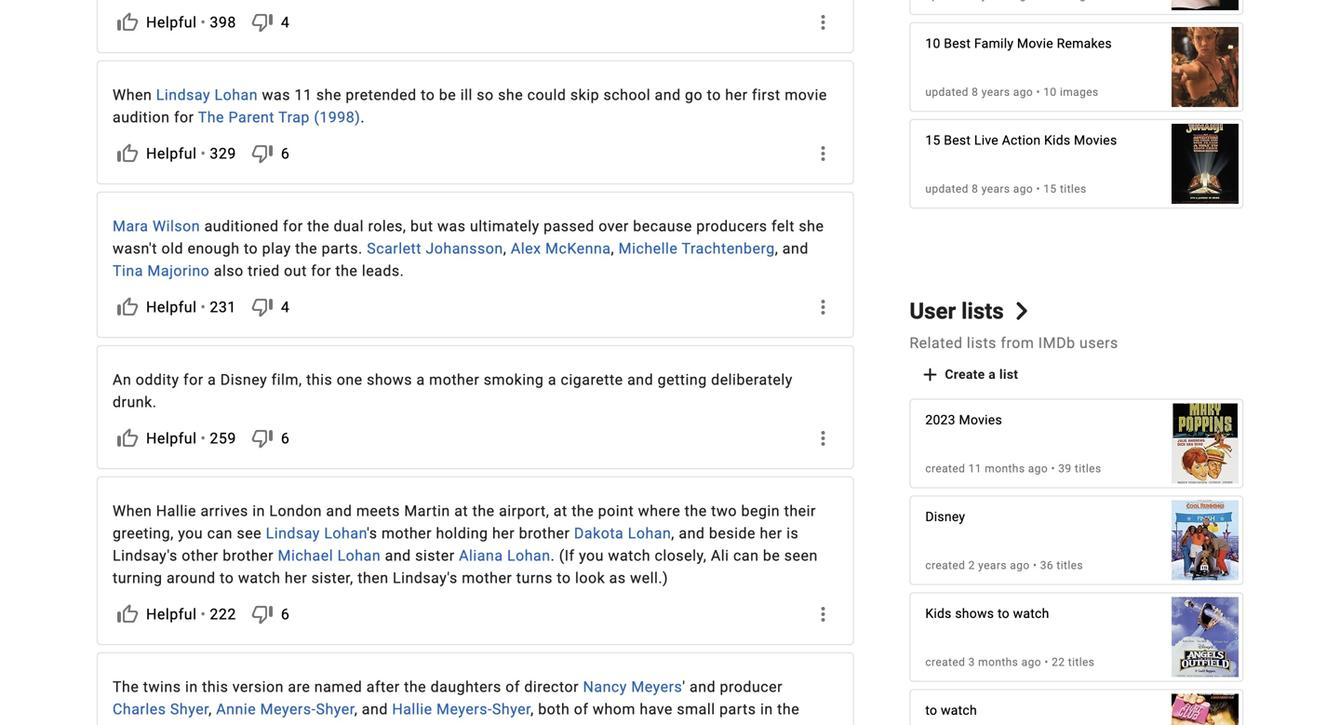 Task type: describe. For each thing, give the bounding box(es) containing it.
navajo
[[610, 723, 659, 725]]

created for kids
[[926, 656, 966, 669]]

wasn't
[[113, 240, 157, 257]]

michael lohan link
[[278, 547, 381, 565]]

titles for disney
[[1057, 559, 1084, 572]]

lohan up parent
[[215, 86, 258, 104]]

smoking
[[484, 371, 544, 389]]

• left 398
[[201, 13, 206, 31]]

remakes
[[1057, 36, 1112, 51]]

images
[[1060, 85, 1099, 98]]

in down 'producer' on the bottom of the page
[[761, 701, 773, 718]]

• left 231
[[201, 298, 206, 316]]

daughters
[[431, 678, 502, 696]]

0 vertical spatial .
[[361, 108, 365, 126]]

ago left 39
[[1029, 462, 1048, 475]]

go
[[685, 86, 703, 104]]

8 for live
[[972, 182, 979, 195]]

6 for 222
[[281, 606, 290, 623]]

live
[[975, 132, 999, 148]]

2 horizontal spatial at
[[554, 502, 568, 520]]

2 vertical spatial years
[[979, 559, 1007, 572]]

michael lohan and sister aliana lohan
[[278, 547, 551, 565]]

girl
[[262, 723, 284, 725]]

ago left 36
[[1010, 559, 1030, 572]]

is not helpful image for 222
[[251, 603, 274, 626]]

lists for user
[[962, 298, 1004, 324]]

tina
[[113, 262, 143, 280]]

other
[[182, 547, 219, 565]]

share on social media image for an oddity for a disney film, this one shows a mother smoking a cigarette and getting deliberately drunk.
[[812, 427, 834, 450]]

329
[[210, 145, 236, 162]]

2 shyer from the left
[[316, 701, 354, 718]]

sister
[[415, 547, 455, 565]]

in inside the twins in this version are named after the daughters of director nancy meyers ' and producer charles shyer , annie meyers-shyer , and hallie meyers-shyer
[[185, 678, 198, 696]]

felt
[[772, 217, 795, 235]]

passed
[[544, 217, 595, 235]]

hallie inside , both of whom have small parts in the movie. hallie plays a girl in the beginning at camp who asks where the navajo bunk is, and annie play
[[164, 723, 204, 725]]

oddity
[[136, 371, 179, 389]]

'
[[683, 678, 686, 696]]

after
[[367, 678, 400, 696]]

are
[[288, 678, 310, 696]]

created for 2023
[[926, 462, 966, 475]]

the up lindsay lohan 's mother holding her brother dakota lohan
[[473, 502, 495, 520]]

her up aliana lohan link
[[492, 525, 515, 542]]

10 best family movie remakes
[[926, 36, 1112, 51]]

for inside auditioned for the dual roles, but was ultimately passed over because producers felt she wasn't old enough to play the parts.
[[283, 217, 303, 235]]

well.)
[[630, 569, 669, 587]]

martin
[[404, 502, 450, 520]]

6 for 259
[[281, 430, 290, 447]]

lohan down 's
[[338, 547, 381, 565]]

's
[[367, 525, 378, 542]]

dakota lohan link
[[574, 525, 672, 542]]

titles for kids shows to watch
[[1069, 656, 1095, 669]]

• left 39
[[1052, 462, 1056, 475]]

be inside was 11 she pretended to be ill so she could skip school and go to her first movie audition for
[[439, 86, 456, 104]]

and up then
[[385, 547, 411, 565]]

a inside button
[[989, 367, 996, 382]]

ultimately
[[470, 217, 540, 235]]

plays
[[208, 723, 245, 725]]

mara wilson
[[113, 217, 200, 235]]

1 vertical spatial lindsay
[[266, 525, 320, 542]]

is
[[787, 525, 799, 542]]

she inside auditioned for the dual roles, but was ultimately passed over because producers felt she wasn't old enough to play the parts.
[[799, 217, 824, 235]]

beside
[[709, 525, 756, 542]]

best for 10
[[944, 36, 971, 51]]

enough
[[188, 240, 240, 257]]

point
[[598, 502, 634, 520]]

because
[[633, 217, 693, 235]]

the down whom on the bottom left of the page
[[584, 723, 606, 725]]

airport,
[[499, 502, 550, 520]]

ago for movie
[[1014, 85, 1034, 98]]

helpful for helpful • 398
[[146, 13, 197, 31]]

michelle
[[619, 240, 678, 257]]

• left 329
[[201, 145, 206, 162]]

create a list
[[945, 367, 1019, 382]]

see
[[237, 525, 262, 542]]

lohan up michael lohan link
[[324, 525, 367, 542]]

brother inside , and beside her is lindsay's other brother
[[223, 547, 274, 565]]

a right oddity
[[208, 371, 216, 389]]

0 vertical spatial 10
[[926, 36, 941, 51]]

the left two
[[685, 502, 707, 520]]

an oddity for a disney film, this one shows a mother smoking a cigarette and getting deliberately drunk.
[[113, 371, 793, 411]]

bunk
[[663, 723, 697, 725]]

the inside the twins in this version are named after the daughters of director nancy meyers ' and producer charles shyer , annie meyers-shyer , and hallie meyers-shyer
[[404, 678, 427, 696]]

ago for action
[[1014, 182, 1034, 195]]

getting
[[658, 371, 707, 389]]

0 horizontal spatial movies
[[959, 412, 1003, 428]]

old
[[161, 240, 183, 257]]

watch down 36
[[1013, 606, 1050, 621]]

turns
[[517, 569, 553, 587]]

aliana lohan link
[[459, 547, 551, 565]]

an
[[113, 371, 132, 389]]

her inside was 11 she pretended to be ill so she could skip school and go to her first movie audition for
[[726, 86, 748, 104]]

disney inside an oddity for a disney film, this one shows a mother smoking a cigarette and getting deliberately drunk.
[[220, 371, 267, 389]]

arrives
[[201, 502, 248, 520]]

is helpful image for helpful • 259
[[116, 427, 139, 450]]

2 created from the top
[[926, 559, 966, 572]]

, and beside her is lindsay's other brother
[[113, 525, 799, 565]]

1 horizontal spatial brother
[[519, 525, 570, 542]]

1 share on social media image from the top
[[812, 11, 834, 33]]

this inside an oddity for a disney film, this one shows a mother smoking a cigarette and getting deliberately drunk.
[[306, 371, 333, 389]]

trap
[[279, 108, 310, 126]]

the for the twins in this version are named after the daughters of director nancy meyers ' and producer charles shyer , annie meyers-shyer , and hallie meyers-shyer
[[113, 678, 139, 696]]

the parent trap (1998) link
[[198, 108, 361, 126]]

then
[[358, 569, 389, 587]]

share on social media image for ,
[[812, 296, 834, 318]]

but
[[411, 217, 433, 235]]

when for when hallie arrives in london and meets martin at the airport, at the point where the two begin their greeting, you can see
[[113, 502, 152, 520]]

the for the parent trap (1998) .
[[198, 108, 224, 126]]

her inside '. (if you watch closely, ali can be seen turning around to watch her sister, then lindsay's mother turns to look as well.)'
[[285, 569, 307, 587]]

, inside , both of whom have small parts in the movie. hallie plays a girl in the beginning at camp who asks where the navajo bunk is, and annie play
[[531, 701, 534, 718]]

11 for was
[[295, 86, 312, 104]]

and right '
[[690, 678, 716, 696]]

lindsay lohan link for and sister
[[266, 525, 367, 542]]

222
[[210, 606, 236, 623]]

chevron right inline image
[[1013, 302, 1031, 320]]

the parent trap (1998) .
[[198, 108, 365, 126]]

, down felt
[[775, 240, 779, 257]]

play
[[262, 240, 291, 257]]

the down 'producer' on the bottom of the page
[[778, 701, 800, 718]]

lohan up turns
[[507, 547, 551, 565]]

roles,
[[368, 217, 406, 235]]

seen
[[785, 547, 818, 565]]

the up dakota
[[572, 502, 594, 520]]

small
[[677, 701, 716, 718]]

3 shyer from the left
[[492, 701, 531, 718]]

a right smoking
[[548, 371, 557, 389]]

annie inside the twins in this version are named after the daughters of director nancy meyers ' and producer charles shyer , annie meyers-shyer , and hallie meyers-shyer
[[216, 701, 256, 718]]

22
[[1052, 656, 1065, 669]]

tina majorino link
[[113, 262, 210, 280]]

1 vertical spatial shows
[[956, 606, 995, 621]]

watch down dakota lohan link
[[608, 547, 651, 565]]

2023 movies
[[926, 412, 1003, 428]]

to down (if
[[557, 569, 571, 587]]

created 2 years ago • 36 titles
[[926, 559, 1084, 572]]

related lists from imdb users
[[910, 334, 1119, 352]]

have
[[640, 701, 673, 718]]

jeremy sumpter in peter pan (2003) image
[[1172, 17, 1239, 116]]

updated for 10
[[926, 85, 969, 98]]

3
[[969, 656, 976, 669]]

the down annie meyers-shyer link
[[306, 723, 328, 725]]

and inside , both of whom have small parts in the movie. hallie plays a girl in the beginning at camp who asks where the navajo bunk is, and annie play
[[721, 723, 747, 725]]

, up beginning
[[354, 701, 358, 718]]

to down the created 3 months ago • 22 titles
[[926, 703, 938, 718]]

mother inside '. (if you watch closely, ali can be seen turning around to watch her sister, then lindsay's mother turns to look as well.)'
[[462, 569, 512, 587]]

wilson
[[153, 217, 200, 235]]

watch down the see
[[238, 569, 281, 587]]

aliana
[[459, 547, 503, 565]]

users
[[1080, 334, 1119, 352]]

hallie meyers-shyer link
[[392, 701, 531, 718]]

user lists link
[[910, 298, 1031, 325]]

trachtenberg
[[682, 240, 775, 257]]

where inside , both of whom have small parts in the movie. hallie plays a girl in the beginning at camp who asks where the navajo bunk is, and annie play
[[537, 723, 580, 725]]

a right one
[[417, 371, 425, 389]]

lohan up closely,
[[628, 525, 672, 542]]

both
[[538, 701, 570, 718]]

family
[[975, 36, 1014, 51]]

ill
[[461, 86, 473, 104]]

• left 36
[[1033, 559, 1038, 572]]

you inside '. (if you watch closely, ali can be seen turning around to watch her sister, then lindsay's mother turns to look as well.)'
[[579, 547, 604, 565]]

the inside scarlett johansson , alex mckenna , michelle trachtenberg , and tina majorino also tried out for the leads.
[[335, 262, 358, 280]]

2023
[[926, 412, 956, 428]]

producer
[[720, 678, 783, 696]]

scarlett
[[367, 240, 422, 257]]

who
[[467, 723, 496, 725]]

to right go
[[707, 86, 721, 104]]

user
[[910, 298, 956, 324]]

you inside when hallie arrives in london and meets martin at the airport, at the point where the two begin their greeting, you can see
[[178, 525, 203, 542]]

8 for family
[[972, 85, 979, 98]]

11 for created
[[969, 462, 982, 475]]

annie meyers-shyer link
[[216, 701, 354, 718]]

the left "dual"
[[307, 217, 330, 235]]

scarlett johansson link
[[367, 240, 503, 257]]

created 11 months ago • 39 titles
[[926, 462, 1102, 475]]

producers
[[697, 217, 768, 235]]

is helpful image for helpful • 222
[[116, 603, 139, 626]]



Task type: vqa. For each thing, say whether or not it's contained in the screenshot.
'The Bikeriders' image
no



Task type: locate. For each thing, give the bounding box(es) containing it.
skip
[[571, 86, 600, 104]]

to inside auditioned for the dual roles, but was ultimately passed over because producers felt she wasn't old enough to play the parts.
[[244, 240, 258, 257]]

this left one
[[306, 371, 333, 389]]

2 when from the top
[[113, 502, 152, 520]]

mckenna
[[546, 240, 611, 257]]

lists left chevron right inline icon
[[962, 298, 1004, 324]]

1 helpful from the top
[[146, 13, 197, 31]]

her left is
[[760, 525, 783, 542]]

majorino
[[147, 262, 210, 280]]

helpful for helpful • 231
[[146, 298, 197, 316]]

10
[[926, 36, 941, 51], [1044, 85, 1057, 98]]

and inside scarlett johansson , alex mckenna , michelle trachtenberg , and tina majorino also tried out for the leads.
[[783, 240, 809, 257]]

kids right the action
[[1045, 132, 1071, 148]]

list
[[1000, 367, 1019, 382]]

0 vertical spatial 6
[[281, 145, 290, 162]]

, up asks
[[531, 701, 534, 718]]

,
[[503, 240, 507, 257], [611, 240, 615, 257], [775, 240, 779, 257], [672, 525, 675, 542], [209, 701, 212, 718], [354, 701, 358, 718], [531, 701, 534, 718]]

lindsay lohan link for the parent trap (1998) .
[[156, 86, 258, 104]]

0 vertical spatial hallie
[[156, 502, 196, 520]]

mara wilson link
[[113, 217, 200, 235]]

• left images
[[1037, 85, 1041, 98]]

0 vertical spatial lindsay
[[156, 86, 210, 104]]

be inside '. (if you watch closely, ali can be seen turning around to watch her sister, then lindsay's mother turns to look as well.)'
[[763, 547, 781, 565]]

of inside the twins in this version are named after the daughters of director nancy meyers ' and producer charles shyer , annie meyers-shyer , and hallie meyers-shyer
[[506, 678, 520, 696]]

4 helpful from the top
[[146, 430, 197, 447]]

6 for 329
[[281, 145, 290, 162]]

lindsay's down sister
[[393, 569, 458, 587]]

0 horizontal spatial the
[[113, 678, 139, 696]]

• left 259
[[201, 430, 206, 447]]

shows down "2"
[[956, 606, 995, 621]]

1 horizontal spatial lindsay
[[266, 525, 320, 542]]

years down family
[[982, 85, 1011, 98]]

movie
[[785, 86, 828, 104]]

15 down 15 best live action kids movies
[[1044, 182, 1057, 195]]

the down when lindsay lohan on the left of page
[[198, 108, 224, 126]]

share on social media image for when lindsay lohan
[[812, 142, 834, 165]]

2 vertical spatial is helpful image
[[116, 603, 139, 626]]

watch
[[608, 547, 651, 565], [238, 569, 281, 587], [1013, 606, 1050, 621], [941, 703, 978, 718]]

1 horizontal spatial be
[[763, 547, 781, 565]]

titles for 2023 movies
[[1075, 462, 1102, 475]]

2 share on social media image from the top
[[812, 296, 834, 318]]

charles shyer link
[[113, 701, 209, 718]]

2 8 from the top
[[972, 182, 979, 195]]

1 vertical spatial share on social media image
[[812, 427, 834, 450]]

updated down 10 best family movie remakes
[[926, 85, 969, 98]]

for inside was 11 she pretended to be ill so she could skip school and go to her first movie audition for
[[174, 108, 194, 126]]

1 horizontal spatial 15
[[1044, 182, 1057, 195]]

is not helpful image
[[251, 296, 274, 318]]

dual
[[334, 217, 364, 235]]

• left 222
[[201, 606, 206, 623]]

lindsay up audition
[[156, 86, 210, 104]]

when lindsay lohan
[[113, 86, 258, 104]]

0 horizontal spatial this
[[202, 678, 228, 696]]

10 left family
[[926, 36, 941, 51]]

look
[[575, 569, 605, 587]]

1 horizontal spatial meyers-
[[437, 701, 492, 718]]

1 vertical spatial mother
[[382, 525, 432, 542]]

1 vertical spatial this
[[202, 678, 228, 696]]

this inside the twins in this version are named after the daughters of director nancy meyers ' and producer charles shyer , annie meyers-shyer , and hallie meyers-shyer
[[202, 678, 228, 696]]

when up audition
[[113, 86, 152, 104]]

months
[[985, 462, 1025, 475], [979, 656, 1019, 669]]

over
[[599, 217, 629, 235]]

titles for 15 best live action kids movies
[[1060, 182, 1087, 195]]

created left 3
[[926, 656, 966, 669]]

months for shows
[[979, 656, 1019, 669]]

2 4 from the top
[[281, 298, 290, 316]]

movies
[[1074, 132, 1118, 148], [959, 412, 1003, 428]]

brother down the see
[[223, 547, 274, 565]]

1 updated from the top
[[926, 85, 969, 98]]

lindsay's inside '. (if you watch closely, ali can be seen turning around to watch her sister, then lindsay's mother turns to look as well.)'
[[393, 569, 458, 587]]

watch down 3
[[941, 703, 978, 718]]

deliberately
[[711, 371, 793, 389]]

0 horizontal spatial disney
[[220, 371, 267, 389]]

at left "camp" in the bottom of the page
[[405, 723, 419, 725]]

1 vertical spatial disney
[[926, 509, 966, 525]]

one
[[337, 371, 363, 389]]

1 horizontal spatial where
[[638, 502, 681, 520]]

2 horizontal spatial shyer
[[492, 701, 531, 718]]

lindsay's inside , and beside her is lindsay's other brother
[[113, 547, 178, 565]]

where inside when hallie arrives in london and meets martin at the airport, at the point where the two begin their greeting, you can see
[[638, 502, 681, 520]]

mother inside an oddity for a disney film, this one shows a mother smoking a cigarette and getting deliberately drunk.
[[429, 371, 480, 389]]

annie inside , both of whom have small parts in the movie. hallie plays a girl in the beginning at camp who asks where the navajo bunk is, and annie play
[[751, 723, 791, 725]]

1 horizontal spatial .
[[551, 547, 555, 565]]

can down arrives
[[207, 525, 233, 542]]

1 horizontal spatial shows
[[956, 606, 995, 621]]

0 horizontal spatial 10
[[926, 36, 941, 51]]

helpful down around
[[146, 606, 197, 623]]

1 8 from the top
[[972, 85, 979, 98]]

0 horizontal spatial can
[[207, 525, 233, 542]]

2 meyers- from the left
[[437, 701, 492, 718]]

1 4 from the top
[[281, 13, 290, 31]]

scarlett johansson , alex mckenna , michelle trachtenberg , and tina majorino also tried out for the leads.
[[113, 240, 809, 280]]

michelle trachtenberg link
[[619, 240, 775, 257]]

4 for helpful • 231
[[281, 298, 290, 316]]

lohan
[[215, 86, 258, 104], [324, 525, 367, 542], [628, 525, 672, 542], [338, 547, 381, 565], [507, 547, 551, 565]]

is,
[[701, 723, 717, 725]]

4 is not helpful image from the top
[[251, 603, 274, 626]]

helpful for helpful • 259
[[146, 430, 197, 447]]

for inside an oddity for a disney film, this one shows a mother smoking a cigarette and getting deliberately drunk.
[[183, 371, 204, 389]]

0 horizontal spatial annie
[[216, 701, 256, 718]]

in down annie meyers-shyer link
[[289, 723, 301, 725]]

for right out
[[311, 262, 331, 280]]

helpful for helpful • 329
[[146, 145, 197, 162]]

when inside when hallie arrives in london and meets martin at the airport, at the point where the two begin their greeting, you can see
[[113, 502, 152, 520]]

0 vertical spatial mother
[[429, 371, 480, 389]]

6
[[281, 145, 290, 162], [281, 430, 290, 447], [281, 606, 290, 623]]

months right 3
[[979, 656, 1019, 669]]

15 best live action kids movies
[[926, 132, 1118, 148]]

titles
[[1060, 182, 1087, 195], [1075, 462, 1102, 475], [1057, 559, 1084, 572], [1069, 656, 1095, 669]]

2 best from the top
[[944, 132, 971, 148]]

and inside when hallie arrives in london and meets martin at the airport, at the point where the two begin their greeting, you can see
[[326, 502, 352, 520]]

1 vertical spatial is helpful image
[[116, 427, 139, 450]]

and left getting
[[628, 371, 654, 389]]

1 horizontal spatial of
[[574, 701, 589, 718]]

twins
[[143, 678, 181, 696]]

angels in the outfield (1994) image
[[1172, 588, 1239, 687]]

1 horizontal spatial annie
[[751, 723, 791, 725]]

movies right 2023
[[959, 412, 1003, 428]]

nancy meyers link
[[583, 678, 683, 696]]

0 vertical spatial movies
[[1074, 132, 1118, 148]]

years right "2"
[[979, 559, 1007, 572]]

, up plays
[[209, 701, 212, 718]]

, inside , and beside her is lindsay's other brother
[[672, 525, 675, 542]]

1 horizontal spatial you
[[579, 547, 604, 565]]

4 right 398
[[281, 13, 290, 31]]

lists
[[962, 298, 1004, 324], [967, 334, 997, 352]]

0 vertical spatial be
[[439, 86, 456, 104]]

1 vertical spatial updated
[[926, 182, 969, 195]]

0 horizontal spatial lindsay
[[156, 86, 210, 104]]

, both of whom have small parts in the movie. hallie plays a girl in the beginning at camp who asks where the navajo bunk is, and annie play
[[113, 701, 833, 725]]

, up closely,
[[672, 525, 675, 542]]

1 vertical spatial is helpful image
[[116, 296, 139, 318]]

, left alex
[[503, 240, 507, 257]]

0 vertical spatial you
[[178, 525, 203, 542]]

• left 22
[[1045, 656, 1049, 669]]

years for live
[[982, 182, 1011, 195]]

this
[[306, 371, 333, 389], [202, 678, 228, 696]]

0 vertical spatial the
[[198, 108, 224, 126]]

0 horizontal spatial be
[[439, 86, 456, 104]]

shows inside an oddity for a disney film, this one shows a mother smoking a cigarette and getting deliberately drunk.
[[367, 371, 412, 389]]

1 vertical spatial 4
[[281, 298, 290, 316]]

1 vertical spatial years
[[982, 182, 1011, 195]]

1 share on social media image from the top
[[812, 142, 834, 165]]

1 vertical spatial the
[[113, 678, 139, 696]]

in inside when hallie arrives in london and meets martin at the airport, at the point where the two begin their greeting, you can see
[[253, 502, 265, 520]]

alex mckenna link
[[511, 240, 611, 257]]

their
[[784, 502, 816, 520]]

when hallie arrives in london and meets martin at the airport, at the point where the two begin their greeting, you can see
[[113, 502, 816, 542]]

around
[[167, 569, 216, 587]]

1 horizontal spatial she
[[498, 86, 523, 104]]

10 left images
[[1044, 85, 1057, 98]]

for inside scarlett johansson , alex mckenna , michelle trachtenberg , and tina majorino also tried out for the leads.
[[311, 262, 331, 280]]

from
[[1001, 334, 1035, 352]]

0 horizontal spatial she
[[316, 86, 342, 104]]

is helpful image
[[116, 11, 139, 33], [116, 296, 139, 318], [116, 603, 139, 626]]

0 horizontal spatial at
[[405, 723, 419, 725]]

2 helpful from the top
[[146, 145, 197, 162]]

so
[[477, 86, 494, 104]]

1 created from the top
[[926, 462, 966, 475]]

1 vertical spatial kids
[[926, 606, 952, 621]]

disney left the film,
[[220, 371, 267, 389]]

is not helpful image right 259
[[251, 427, 274, 450]]

version
[[233, 678, 284, 696]]

can inside when hallie arrives in london and meets martin at the airport, at the point where the two begin their greeting, you can see
[[207, 525, 233, 542]]

share on social media image
[[812, 11, 834, 33], [812, 427, 834, 450], [812, 603, 834, 626]]

1 when from the top
[[113, 86, 152, 104]]

the up charles
[[113, 678, 139, 696]]

2 is helpful image from the top
[[116, 296, 139, 318]]

and inside an oddity for a disney film, this one shows a mother smoking a cigarette and getting deliberately drunk.
[[628, 371, 654, 389]]

1 shyer from the left
[[170, 701, 209, 718]]

share on social media image
[[812, 142, 834, 165], [812, 296, 834, 318]]

hallie
[[156, 502, 196, 520], [392, 701, 433, 718], [164, 723, 204, 725]]

is not helpful image for 398
[[251, 11, 274, 33]]

best left family
[[944, 36, 971, 51]]

1 horizontal spatial shyer
[[316, 701, 354, 718]]

4 for helpful • 398
[[281, 13, 290, 31]]

3 helpful from the top
[[146, 298, 197, 316]]

lists for related
[[967, 334, 997, 352]]

1 vertical spatial lindsay's
[[393, 569, 458, 587]]

in right twins
[[185, 678, 198, 696]]

11 up the trap
[[295, 86, 312, 104]]

mother up the michael lohan and sister aliana lohan
[[382, 525, 432, 542]]

meyers- up girl
[[260, 701, 316, 718]]

is helpful image for helpful • 231
[[116, 296, 139, 318]]

lindsay
[[156, 86, 210, 104], [266, 525, 320, 542]]

1 vertical spatial months
[[979, 656, 1019, 669]]

. left (if
[[551, 547, 555, 565]]

and left meets
[[326, 502, 352, 520]]

add image
[[919, 364, 942, 386]]

imdb
[[1039, 334, 1076, 352]]

asks
[[500, 723, 533, 725]]

leads.
[[362, 262, 404, 280]]

titles right 36
[[1057, 559, 1084, 572]]

0 vertical spatial updated
[[926, 85, 969, 98]]

1 is not helpful image from the top
[[251, 11, 274, 33]]

2 6 from the top
[[281, 430, 290, 447]]

1 horizontal spatial lindsay lohan link
[[266, 525, 367, 542]]

julie andrews and dick van dyke in mary poppins (1964) image
[[1172, 394, 1239, 493]]

was inside auditioned for the dual roles, but was ultimately passed over because producers felt she wasn't old enough to play the parts.
[[438, 217, 466, 235]]

meets
[[356, 502, 400, 520]]

and inside was 11 she pretended to be ill so she could skip school and go to her first movie audition for
[[655, 86, 681, 104]]

8
[[972, 85, 979, 98], [972, 182, 979, 195]]

was up johansson
[[438, 217, 466, 235]]

can right ali
[[734, 547, 759, 565]]

(if
[[559, 547, 575, 565]]

begin
[[742, 502, 780, 520]]

for down when lindsay lohan on the left of page
[[174, 108, 194, 126]]

1 vertical spatial 6
[[281, 430, 290, 447]]

of inside , both of whom have small parts in the movie. hallie plays a girl in the beginning at camp who asks where the navajo bunk is, and annie play
[[574, 701, 589, 718]]

london
[[269, 502, 322, 520]]

2 updated from the top
[[926, 182, 969, 195]]

0 horizontal spatial of
[[506, 678, 520, 696]]

was
[[262, 86, 290, 104], [438, 217, 466, 235]]

hallie inside the twins in this version are named after the daughters of director nancy meyers ' and producer charles shyer , annie meyers-shyer , and hallie meyers-shyer
[[392, 701, 433, 718]]

shyer down "named"
[[316, 701, 354, 718]]

0 vertical spatial when
[[113, 86, 152, 104]]

years
[[982, 85, 1011, 98], [982, 182, 1011, 195], [979, 559, 1007, 572]]

1 is helpful image from the top
[[116, 142, 139, 165]]

1 vertical spatial movies
[[959, 412, 1003, 428]]

months left 39
[[985, 462, 1025, 475]]

1 horizontal spatial 11
[[969, 462, 982, 475]]

also
[[214, 262, 244, 280]]

was inside was 11 she pretended to be ill so she could skip school and go to her first movie audition for
[[262, 86, 290, 104]]

share on social media image for when hallie arrives in london and meets martin at the airport, at the point where the two begin their greeting, you can see
[[812, 603, 834, 626]]

helpful for helpful • 222
[[146, 606, 197, 623]]

ago for watch
[[1022, 656, 1042, 669]]

and up beginning
[[362, 701, 388, 718]]

share on social media image up "movie"
[[812, 11, 834, 33]]

2
[[969, 559, 976, 572]]

at up the 'holding'
[[455, 502, 468, 520]]

1 horizontal spatial movies
[[1074, 132, 1118, 148]]

1 vertical spatial share on social media image
[[812, 296, 834, 318]]

to right around
[[220, 569, 234, 587]]

11 inside was 11 she pretended to be ill so she could skip school and go to her first movie audition for
[[295, 86, 312, 104]]

and inside , and beside her is lindsay's other brother
[[679, 525, 705, 542]]

years for family
[[982, 85, 1011, 98]]

1 vertical spatial was
[[438, 217, 466, 235]]

months for movies
[[985, 462, 1025, 475]]

is helpful image for helpful • 329
[[116, 142, 139, 165]]

2 vertical spatial hallie
[[164, 723, 204, 725]]

where up dakota lohan link
[[638, 502, 681, 520]]

1 vertical spatial 10
[[1044, 85, 1057, 98]]

is not helpful image for 329
[[251, 142, 274, 165]]

is helpful image
[[116, 142, 139, 165], [116, 427, 139, 450]]

0 vertical spatial disney
[[220, 371, 267, 389]]

updated for 15
[[926, 182, 969, 195]]

and down parts
[[721, 723, 747, 725]]

1 vertical spatial 8
[[972, 182, 979, 195]]

turning
[[113, 569, 162, 587]]

0 vertical spatial lindsay's
[[113, 547, 178, 565]]

. inside '. (if you watch closely, ali can be seen turning around to watch her sister, then lindsay's mother turns to look as well.)'
[[551, 547, 555, 565]]

the
[[307, 217, 330, 235], [295, 240, 318, 257], [335, 262, 358, 280], [473, 502, 495, 520], [572, 502, 594, 520], [685, 502, 707, 520], [404, 678, 427, 696], [778, 701, 800, 718], [306, 723, 328, 725], [584, 723, 606, 725]]

the up out
[[295, 240, 318, 257]]

0 vertical spatial this
[[306, 371, 333, 389]]

6 down the film,
[[281, 430, 290, 447]]

1 vertical spatial .
[[551, 547, 555, 565]]

her left 'first'
[[726, 86, 748, 104]]

3 is not helpful image from the top
[[251, 427, 274, 450]]

6 down the michael
[[281, 606, 290, 623]]

231
[[210, 298, 236, 316]]

0 vertical spatial kids
[[1045, 132, 1071, 148]]

at inside , both of whom have small parts in the movie. hallie plays a girl in the beginning at camp who asks where the navajo bunk is, and annie play
[[405, 723, 419, 725]]

mother left smoking
[[429, 371, 480, 389]]

helpful left 259
[[146, 430, 197, 447]]

can inside '. (if you watch closely, ali can be seen turning around to watch her sister, then lindsay's mother turns to look as well.)'
[[734, 547, 759, 565]]

0 vertical spatial 4
[[281, 13, 290, 31]]

is not helpful image for 259
[[251, 427, 274, 450]]

2 is helpful image from the top
[[116, 427, 139, 450]]

0 vertical spatial 15
[[926, 132, 941, 148]]

0 vertical spatial brother
[[519, 525, 570, 542]]

is helpful image for helpful • 398
[[116, 11, 139, 33]]

be left the seen
[[763, 547, 781, 565]]

is not helpful image
[[251, 11, 274, 33], [251, 142, 274, 165], [251, 427, 274, 450], [251, 603, 274, 626]]

mara
[[113, 217, 148, 235]]

3 created from the top
[[926, 656, 966, 669]]

1 vertical spatial lists
[[967, 334, 997, 352]]

lindsay lohan link up parent
[[156, 86, 258, 104]]

1 horizontal spatial kids
[[1045, 132, 1071, 148]]

when for when lindsay lohan
[[113, 86, 152, 104]]

kids
[[1045, 132, 1071, 148], [926, 606, 952, 621]]

0 horizontal spatial 15
[[926, 132, 941, 148]]

1 horizontal spatial the
[[198, 108, 224, 126]]

you up other
[[178, 525, 203, 542]]

titles down 15 best live action kids movies
[[1060, 182, 1087, 195]]

3 6 from the top
[[281, 606, 290, 623]]

1 vertical spatial lindsay lohan link
[[266, 525, 367, 542]]

0 vertical spatial is helpful image
[[116, 11, 139, 33]]

create
[[945, 367, 985, 382]]

and down felt
[[783, 240, 809, 257]]

8 down live
[[972, 182, 979, 195]]

hallie inside when hallie arrives in london and meets martin at the airport, at the point where the two begin their greeting, you can see
[[156, 502, 196, 520]]

ali
[[711, 547, 729, 565]]

ago down the action
[[1014, 182, 1034, 195]]

1 horizontal spatial can
[[734, 547, 759, 565]]

• down the action
[[1037, 182, 1041, 195]]

3 is helpful image from the top
[[116, 603, 139, 626]]

4 right is not helpful icon
[[281, 298, 290, 316]]

1 horizontal spatial was
[[438, 217, 466, 235]]

1 is helpful image from the top
[[116, 11, 139, 33]]

1 vertical spatial hallie
[[392, 701, 433, 718]]

share on social media image down the seen
[[812, 603, 834, 626]]

0 horizontal spatial shyer
[[170, 701, 209, 718]]

1 vertical spatial brother
[[223, 547, 274, 565]]

related
[[910, 334, 963, 352]]

11
[[295, 86, 312, 104], [969, 462, 982, 475]]

can
[[207, 525, 233, 542], [734, 547, 759, 565]]

ago
[[1014, 85, 1034, 98], [1014, 182, 1034, 195], [1029, 462, 1048, 475], [1010, 559, 1030, 572], [1022, 656, 1042, 669]]

1 6 from the top
[[281, 145, 290, 162]]

1 horizontal spatial 10
[[1044, 85, 1057, 98]]

1 horizontal spatial at
[[455, 502, 468, 520]]

0 vertical spatial best
[[944, 36, 971, 51]]

shows
[[367, 371, 412, 389], [956, 606, 995, 621]]

lists up the 'create a list'
[[967, 334, 997, 352]]

1 vertical spatial 11
[[969, 462, 982, 475]]

updated 8 years ago • 10 images
[[926, 85, 1099, 98]]

1 vertical spatial created
[[926, 559, 966, 572]]

. (if you watch closely, ali can be seen turning around to watch her sister, then lindsay's mother turns to look as well.)
[[113, 547, 818, 587]]

when
[[113, 86, 152, 104], [113, 502, 152, 520]]

hallie up "camp" in the bottom of the page
[[392, 701, 433, 718]]

a inside , both of whom have small parts in the movie. hallie plays a girl in the beginning at camp who asks where the navajo bunk is, and annie play
[[249, 723, 258, 725]]

nancy
[[583, 678, 627, 696]]

5 helpful from the top
[[146, 606, 197, 623]]

helpful • 398
[[146, 13, 236, 31]]

, down over
[[611, 240, 615, 257]]

.
[[361, 108, 365, 126], [551, 547, 555, 565]]

15 left live
[[926, 132, 941, 148]]

the inside the twins in this version are named after the daughters of director nancy meyers ' and producer charles shyer , annie meyers-shyer , and hallie meyers-shyer
[[113, 678, 139, 696]]

is helpful image down tina
[[116, 296, 139, 318]]

1 vertical spatial where
[[537, 723, 580, 725]]

1 vertical spatial annie
[[751, 723, 791, 725]]

3 share on social media image from the top
[[812, 603, 834, 626]]

. down pretended
[[361, 108, 365, 126]]

to left "ill"
[[421, 86, 435, 104]]

watch inside to watch link
[[941, 703, 978, 718]]

a left girl
[[249, 723, 258, 725]]

movies down images
[[1074, 132, 1118, 148]]

1 meyers- from the left
[[260, 701, 316, 718]]

0 horizontal spatial lindsay's
[[113, 547, 178, 565]]

jumanji (1995) image
[[1172, 114, 1239, 213]]

0 vertical spatial where
[[638, 502, 681, 520]]

cigarette
[[561, 371, 623, 389]]

john candy, doug e. doug, leon, rawle d. lewis, and malik yoba in cool runnings (1993) image
[[1172, 491, 1239, 590]]

0 horizontal spatial .
[[361, 108, 365, 126]]

brother down "airport,"
[[519, 525, 570, 542]]

0 horizontal spatial where
[[537, 723, 580, 725]]

helpful • 259
[[146, 430, 236, 447]]

her inside , and beside her is lindsay's other brother
[[760, 525, 783, 542]]

1 horizontal spatial lindsay's
[[393, 569, 458, 587]]

0 horizontal spatial lindsay lohan link
[[156, 86, 258, 104]]

updated 8 years ago • 15 titles
[[926, 182, 1087, 195]]

movie.
[[113, 723, 160, 725]]

she
[[316, 86, 342, 104], [498, 86, 523, 104], [799, 217, 824, 235]]

she up (1998)
[[316, 86, 342, 104]]

director
[[525, 678, 579, 696]]

0 horizontal spatial brother
[[223, 547, 274, 565]]

best for 15
[[944, 132, 971, 148]]

0 vertical spatial is helpful image
[[116, 142, 139, 165]]

closely,
[[655, 547, 707, 565]]

kids down created 2 years ago • 36 titles on the right bottom of page
[[926, 606, 952, 621]]

in up the see
[[253, 502, 265, 520]]

for right oddity
[[183, 371, 204, 389]]

2 horizontal spatial she
[[799, 217, 824, 235]]

to down created 2 years ago • 36 titles on the right bottom of page
[[998, 606, 1010, 621]]

helpful • 222
[[146, 606, 236, 623]]

ago left 22
[[1022, 656, 1042, 669]]

2 share on social media image from the top
[[812, 427, 834, 450]]

this up plays
[[202, 678, 228, 696]]

0 horizontal spatial kids
[[926, 606, 952, 621]]

1 best from the top
[[944, 36, 971, 51]]

2 is not helpful image from the top
[[251, 142, 274, 165]]

1 horizontal spatial disney
[[926, 509, 966, 525]]



